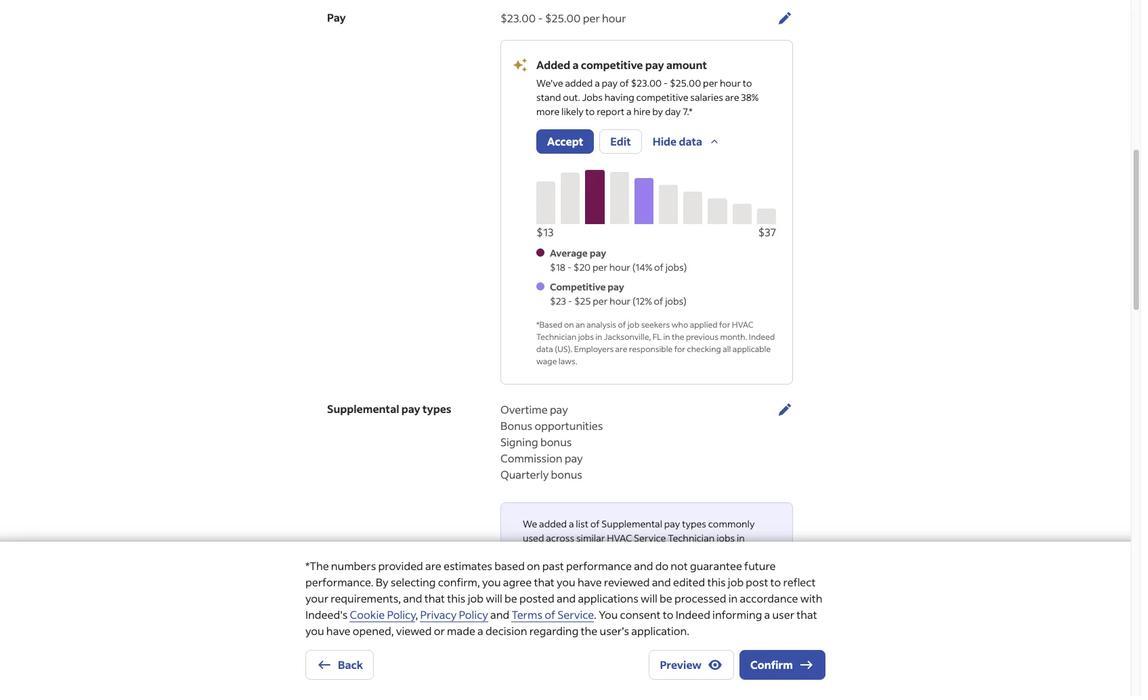 Task type: vqa. For each thing, say whether or not it's contained in the screenshot.
selecting
yes



Task type: describe. For each thing, give the bounding box(es) containing it.
are inside *the numbers provided are estimates based on past performance and do not guarantee future performance. by selecting confirm, you agree that you have reviewed and edited this job post to reflect your requirements, and that this job will be posted and applications will be processed in accordance with indeed's
[[426, 559, 442, 573]]

your
[[306, 592, 329, 606]]

we
[[523, 518, 538, 531]]

hire
[[634, 105, 651, 118]]

edit pay image
[[777, 10, 794, 26]]

. you consent to indeed informing a user that you have opened, viewed or made a decision regarding the user's application.
[[306, 608, 818, 638]]

(12%
[[633, 295, 652, 308]]

similar
[[577, 532, 605, 545]]

1 horizontal spatial this
[[708, 575, 726, 590]]

terms of service link
[[512, 608, 594, 623]]

a right added
[[573, 58, 579, 72]]

data inside button
[[679, 134, 703, 148]]

amount
[[667, 58, 708, 72]]

(us).
[[555, 344, 573, 354]]

jobs) for average pay $18 - $20 per hour (14% of jobs)
[[666, 261, 687, 274]]

1 vertical spatial accept button
[[523, 571, 581, 595]]

stand
[[537, 91, 562, 104]]

added inside the we added a list of supplemental pay types commonly used across similar hvac service technician jobs in jacksonville, fl on indeed.
[[540, 518, 567, 531]]

*based on an analysis of job seekers who applied for hvac technician jobs in jacksonville, fl in the previous month. indeed data (us). employers are responsible for checking all applicable wage laws.
[[537, 320, 776, 367]]

1 horizontal spatial that
[[534, 575, 555, 590]]

a left user
[[765, 608, 771, 622]]

edit supplemental pay types element
[[490, 396, 804, 489]]

indeed's
[[306, 608, 348, 622]]

signing
[[501, 435, 539, 449]]

competitive
[[550, 281, 606, 293]]

health insurance paid time off
[[501, 621, 586, 652]]

edit button for top accept "button"
[[600, 129, 642, 154]]

hvac inside the we added a list of supplemental pay types commonly used across similar hvac service technician jobs in jacksonville, fl on indeed.
[[607, 532, 633, 545]]

who
[[672, 320, 689, 330]]

bonus
[[501, 419, 533, 433]]

by
[[376, 575, 389, 590]]

past
[[543, 559, 564, 573]]

in inside the we added a list of supplemental pay types commonly used across similar hvac service technician jobs in jacksonville, fl on indeed.
[[737, 532, 745, 545]]

*the
[[306, 559, 329, 573]]

applicable
[[733, 344, 771, 354]]

hide data button
[[653, 129, 722, 154]]

commonly
[[709, 518, 755, 531]]

out.
[[563, 91, 581, 104]]

having
[[605, 91, 635, 104]]

of inside *based on an analysis of job seekers who applied for hvac technician jobs in jacksonville, fl in the previous month. indeed data (us). employers are responsible for checking all applicable wage laws.
[[618, 320, 626, 330]]

decision
[[486, 624, 528, 638]]

regarding
[[530, 624, 579, 638]]

posted
[[520, 592, 555, 606]]

previous
[[687, 332, 719, 342]]

of inside the we added a list of supplemental pay types commonly used across similar hvac service technician jobs in jacksonville, fl on indeed.
[[591, 518, 600, 531]]

accept for the bottommost accept "button"
[[534, 575, 570, 590]]

of up regarding
[[545, 608, 556, 622]]

used
[[523, 532, 545, 545]]

likely
[[562, 105, 584, 118]]

- inside average pay $18 - $20 per hour (14% of jobs)
[[568, 261, 572, 274]]

1 horizontal spatial you
[[482, 575, 501, 590]]

0 horizontal spatial for
[[675, 344, 686, 354]]

month.
[[721, 332, 748, 342]]

$25
[[575, 295, 591, 308]]

and up decision
[[491, 608, 510, 622]]

post
[[746, 575, 769, 590]]

0 vertical spatial competitive
[[581, 58, 644, 72]]

viewed
[[396, 624, 432, 638]]

of inside added a competitive pay amount we've added a pay of $23.00 - $25.00 per hour to stand out. jobs having competitive salaries are 38% more likely to report a hire by day 7.*
[[620, 77, 629, 89]]

performance.
[[306, 575, 374, 590]]

confirm
[[751, 658, 794, 672]]

all
[[723, 344, 732, 354]]

we added a list of supplemental pay types commonly used across similar hvac service technician jobs in jacksonville, fl on indeed.
[[523, 518, 755, 559]]

edit for edit button corresponding to top accept "button"
[[611, 134, 631, 148]]

1 policy from the left
[[387, 608, 416, 622]]

0 horizontal spatial job
[[468, 592, 484, 606]]

paid
[[501, 638, 522, 652]]

in down seekers
[[664, 332, 671, 342]]

a left hire on the right of page
[[627, 105, 632, 118]]

hour inside "edit pay" element
[[603, 11, 627, 25]]

with
[[801, 592, 823, 606]]

in inside *the numbers provided are estimates based on past performance and do not guarantee future performance. by selecting confirm, you agree that you have reviewed and edited this job post to reflect your requirements, and that this job will be posted and applications will be processed in accordance with indeed's
[[729, 592, 738, 606]]

the inside . you consent to indeed informing a user that you have opened, viewed or made a decision regarding the user's application.
[[581, 624, 598, 638]]

preview button
[[650, 651, 735, 680]]

0 horizontal spatial supplemental
[[327, 402, 400, 416]]

we've
[[537, 77, 564, 89]]

to inside *the numbers provided are estimates based on past performance and do not guarantee future performance. by selecting confirm, you agree that you have reviewed and edited this job post to reflect your requirements, and that this job will be posted and applications will be processed in accordance with indeed's
[[771, 575, 782, 590]]

on inside *based on an analysis of job seekers who applied for hvac technician jobs in jacksonville, fl in the previous month. indeed data (us). employers are responsible for checking all applicable wage laws.
[[565, 320, 574, 330]]

$25.00 inside "edit pay" element
[[545, 11, 581, 25]]

1 vertical spatial bonus
[[551, 468, 583, 482]]

provided
[[379, 559, 423, 573]]

employers
[[575, 344, 614, 354]]

seekers
[[642, 320, 670, 330]]

*the numbers provided are estimates based on past performance and do not guarantee future performance. by selecting confirm, you agree that you have reviewed and edited this job post to reflect your requirements, and that this job will be posted and applications will be processed in accordance with indeed's
[[306, 559, 823, 622]]

hide data
[[653, 134, 703, 148]]

are inside *based on an analysis of job seekers who applied for hvac technician jobs in jacksonville, fl in the previous month. indeed data (us). employers are responsible for checking all applicable wage laws.
[[616, 344, 628, 354]]

day
[[665, 105, 681, 118]]

and down do
[[652, 575, 672, 590]]

privacy
[[420, 608, 457, 622]]

,
[[416, 608, 418, 622]]

insurance
[[536, 621, 586, 636]]

per inside competitive pay $23 - $25 per hour (12% of jobs)
[[593, 295, 608, 308]]

agree
[[503, 575, 532, 590]]

pay inside average pay $18 - $20 per hour (14% of jobs)
[[590, 247, 607, 260]]

hour inside added a competitive pay amount we've added a pay of $23.00 - $25.00 per hour to stand out. jobs having competitive salaries are 38% more likely to report a hire by day 7.*
[[720, 77, 741, 89]]

- inside "edit pay" element
[[538, 11, 543, 25]]

more
[[537, 105, 560, 118]]

made
[[447, 624, 476, 638]]

cookie
[[350, 608, 385, 622]]

user
[[773, 608, 795, 622]]

(14%
[[633, 261, 653, 274]]

per inside "edit pay" element
[[583, 11, 600, 25]]

overtime pay bonus opportunities signing bonus commission pay quarterly bonus
[[501, 403, 603, 482]]

jobs inside the we added a list of supplemental pay types commonly used across similar hvac service technician jobs in jacksonville, fl on indeed.
[[717, 532, 735, 545]]

laws.
[[559, 356, 578, 367]]

numbers
[[331, 559, 376, 573]]

2 be from the left
[[660, 592, 673, 606]]

quarterly
[[501, 468, 549, 482]]

- inside competitive pay $23 - $25 per hour (12% of jobs)
[[569, 295, 573, 308]]

2 will from the left
[[641, 592, 658, 606]]

job inside *based on an analysis of job seekers who applied for hvac technician jobs in jacksonville, fl in the previous month. indeed data (us). employers are responsible for checking all applicable wage laws.
[[628, 320, 640, 330]]

accept for top accept "button"
[[548, 134, 584, 148]]

you
[[599, 608, 618, 622]]

benefits
[[327, 621, 371, 635]]

technician inside *based on an analysis of job seekers who applied for hvac technician jobs in jacksonville, fl in the previous month. indeed data (us). employers are responsible for checking all applicable wage laws.
[[537, 332, 577, 342]]

wage
[[537, 356, 557, 367]]

on inside the we added a list of supplemental pay types commonly used across similar hvac service technician jobs in jacksonville, fl on indeed.
[[592, 546, 604, 559]]

not
[[671, 559, 688, 573]]

cookie policy , privacy policy and terms of service
[[350, 608, 594, 622]]

applied
[[690, 320, 718, 330]]

consent
[[621, 608, 661, 622]]

data inside *based on an analysis of job seekers who applied for hvac technician jobs in jacksonville, fl in the previous month. indeed data (us). employers are responsible for checking all applicable wage laws.
[[537, 344, 554, 354]]

types inside the we added a list of supplemental pay types commonly used across similar hvac service technician jobs in jacksonville, fl on indeed.
[[683, 518, 707, 531]]

opened,
[[353, 624, 394, 638]]

and up terms of service link
[[557, 592, 576, 606]]

are inside added a competitive pay amount we've added a pay of $23.00 - $25.00 per hour to stand out. jobs having competitive salaries are 38% more likely to report a hire by day 7.*
[[726, 91, 740, 104]]

- inside added a competitive pay amount we've added a pay of $23.00 - $25.00 per hour to stand out. jobs having competitive salaries are 38% more likely to report a hire by day 7.*
[[664, 77, 668, 89]]

off
[[549, 638, 564, 652]]

and down selecting
[[403, 592, 423, 606]]

responsible
[[629, 344, 673, 354]]

competitive pay $23 - $25 per hour (12% of jobs)
[[550, 281, 687, 308]]

1 vertical spatial this
[[447, 592, 466, 606]]

to up 38%
[[743, 77, 753, 89]]

applications
[[578, 592, 639, 606]]

service inside the we added a list of supplemental pay types commonly used across similar hvac service technician jobs in jacksonville, fl on indeed.
[[634, 532, 667, 545]]



Task type: locate. For each thing, give the bounding box(es) containing it.
fl down seekers
[[653, 332, 662, 342]]

of up having
[[620, 77, 629, 89]]

job
[[628, 320, 640, 330], [728, 575, 744, 590], [468, 592, 484, 606]]

2 horizontal spatial job
[[728, 575, 744, 590]]

jacksonville, inside *based on an analysis of job seekers who applied for hvac technician jobs in jacksonville, fl in the previous month. indeed data (us). employers are responsible for checking all applicable wage laws.
[[604, 332, 651, 342]]

0 vertical spatial job
[[628, 320, 640, 330]]

of right analysis at the top of page
[[618, 320, 626, 330]]

0 horizontal spatial that
[[425, 592, 445, 606]]

1 vertical spatial edit button
[[592, 571, 612, 595]]

accordance
[[740, 592, 799, 606]]

0 horizontal spatial the
[[581, 624, 598, 638]]

0 vertical spatial that
[[534, 575, 555, 590]]

1 horizontal spatial on
[[565, 320, 574, 330]]

1 vertical spatial edit
[[592, 575, 612, 590]]

$37
[[759, 225, 777, 239]]

bonus down opportunities
[[541, 435, 572, 449]]

job up cookie policy , privacy policy and terms of service
[[468, 592, 484, 606]]

2 vertical spatial job
[[468, 592, 484, 606]]

are
[[726, 91, 740, 104], [616, 344, 628, 354], [426, 559, 442, 573]]

per inside average pay $18 - $20 per hour (14% of jobs)
[[593, 261, 608, 274]]

1 horizontal spatial $25.00
[[670, 77, 702, 89]]

service
[[634, 532, 667, 545], [558, 608, 594, 622]]

fl inside the we added a list of supplemental pay types commonly used across similar hvac service technician jobs in jacksonville, fl on indeed.
[[580, 546, 591, 559]]

0 horizontal spatial $23.00
[[501, 11, 536, 25]]

you down past
[[557, 575, 576, 590]]

in up informing
[[729, 592, 738, 606]]

of right list
[[591, 518, 600, 531]]

jobs) for competitive pay $23 - $25 per hour (12% of jobs)
[[666, 295, 687, 308]]

pay inside competitive pay $23 - $25 per hour (12% of jobs)
[[608, 281, 625, 293]]

accept down likely
[[548, 134, 584, 148]]

of inside competitive pay $23 - $25 per hour (12% of jobs)
[[654, 295, 664, 308]]

will
[[486, 592, 503, 606], [641, 592, 658, 606]]

jobs inside *based on an analysis of job seekers who applied for hvac technician jobs in jacksonville, fl in the previous month. indeed data (us). employers are responsible for checking all applicable wage laws.
[[579, 332, 594, 342]]

to inside . you consent to indeed informing a user that you have opened, viewed or made a decision regarding the user's application.
[[663, 608, 674, 622]]

edit
[[611, 134, 631, 148], [592, 575, 612, 590]]

1 horizontal spatial $23.00
[[631, 77, 662, 89]]

- right $18
[[568, 261, 572, 274]]

jobs down the an
[[579, 332, 594, 342]]

edit supplemental pay types image
[[777, 402, 794, 418]]

1 vertical spatial types
[[683, 518, 707, 531]]

1 vertical spatial for
[[675, 344, 686, 354]]

1 vertical spatial indeed
[[676, 608, 711, 622]]

$23
[[550, 295, 567, 308]]

commission
[[501, 451, 563, 466]]

technician up not
[[668, 532, 715, 545]]

0 horizontal spatial $25.00
[[545, 11, 581, 25]]

edit button for the bottommost accept "button"
[[592, 571, 612, 595]]

do
[[656, 559, 669, 573]]

0 vertical spatial fl
[[653, 332, 662, 342]]

0 horizontal spatial have
[[327, 624, 351, 638]]

added a competitive pay amount we've added a pay of $23.00 - $25.00 per hour to stand out. jobs having competitive salaries are 38% more likely to report a hire by day 7.*
[[537, 58, 759, 118]]

technician down *based
[[537, 332, 577, 342]]

2 horizontal spatial you
[[557, 575, 576, 590]]

of right (12%
[[654, 295, 664, 308]]

$25.00 inside added a competitive pay amount we've added a pay of $23.00 - $25.00 per hour to stand out. jobs having competitive salaries are 38% more likely to report a hire by day 7.*
[[670, 77, 702, 89]]

1 horizontal spatial hvac
[[733, 320, 754, 330]]

preview
[[660, 658, 702, 672]]

jacksonville,
[[604, 332, 651, 342], [523, 546, 578, 559]]

added up out.
[[565, 77, 593, 89]]

policy up made
[[459, 608, 489, 622]]

data up wage
[[537, 344, 554, 354]]

on inside *the numbers provided are estimates based on past performance and do not guarantee future performance. by selecting confirm, you agree that you have reviewed and edited this job post to reflect your requirements, and that this job will be posted and applications will be processed in accordance with indeed's
[[527, 559, 541, 573]]

1 horizontal spatial policy
[[459, 608, 489, 622]]

0 horizontal spatial data
[[537, 344, 554, 354]]

$25.00 down amount
[[670, 77, 702, 89]]

job left seekers
[[628, 320, 640, 330]]

jobs
[[579, 332, 594, 342], [717, 532, 735, 545]]

0 horizontal spatial be
[[505, 592, 518, 606]]

an
[[576, 320, 585, 330]]

1 horizontal spatial the
[[672, 332, 685, 342]]

38%
[[742, 91, 759, 104]]

0 horizontal spatial types
[[423, 402, 452, 416]]

2 vertical spatial are
[[426, 559, 442, 573]]

be up "consent" on the right bottom
[[660, 592, 673, 606]]

jobs) right the (14%
[[666, 261, 687, 274]]

for left checking
[[675, 344, 686, 354]]

supplemental pay types
[[327, 402, 452, 416]]

in down analysis at the top of page
[[596, 332, 603, 342]]

have
[[578, 575, 602, 590], [327, 624, 351, 638]]

1 jobs) from the top
[[666, 261, 687, 274]]

fl
[[653, 332, 662, 342], [580, 546, 591, 559]]

for up month.
[[720, 320, 731, 330]]

$23.00 - $25.00 per hour
[[501, 11, 627, 25]]

will up cookie policy , privacy policy and terms of service
[[486, 592, 503, 606]]

0 vertical spatial bonus
[[541, 435, 572, 449]]

0 horizontal spatial hvac
[[607, 532, 633, 545]]

a left list
[[569, 518, 574, 531]]

the down "."
[[581, 624, 598, 638]]

0 vertical spatial jacksonville,
[[604, 332, 651, 342]]

of inside average pay $18 - $20 per hour (14% of jobs)
[[655, 261, 664, 274]]

a up jobs
[[595, 77, 600, 89]]

by
[[653, 105, 664, 118]]

that up posted
[[534, 575, 555, 590]]

requirements,
[[331, 592, 401, 606]]

indeed.
[[606, 546, 639, 559]]

0 horizontal spatial fl
[[580, 546, 591, 559]]

a inside the we added a list of supplemental pay types commonly used across similar hvac service technician jobs in jacksonville, fl on indeed.
[[569, 518, 574, 531]]

that inside . you consent to indeed informing a user that you have opened, viewed or made a decision regarding the user's application.
[[797, 608, 818, 622]]

- up added
[[538, 11, 543, 25]]

you inside . you consent to indeed informing a user that you have opened, viewed or made a decision regarding the user's application.
[[306, 624, 324, 638]]

1 horizontal spatial fl
[[653, 332, 662, 342]]

competitive up having
[[581, 58, 644, 72]]

*based
[[537, 320, 563, 330]]

have down indeed's
[[327, 624, 351, 638]]

added inside added a competitive pay amount we've added a pay of $23.00 - $25.00 per hour to stand out. jobs having competitive salaries are 38% more likely to report a hire by day 7.*
[[565, 77, 593, 89]]

informing
[[713, 608, 763, 622]]

edit button
[[600, 129, 642, 154], [592, 571, 612, 595]]

opportunities
[[535, 419, 603, 433]]

hvac up indeed.
[[607, 532, 633, 545]]

1 vertical spatial hvac
[[607, 532, 633, 545]]

0 vertical spatial for
[[720, 320, 731, 330]]

2 horizontal spatial are
[[726, 91, 740, 104]]

0 vertical spatial types
[[423, 402, 452, 416]]

to up accordance
[[771, 575, 782, 590]]

0 vertical spatial accept button
[[537, 129, 595, 154]]

1 horizontal spatial service
[[634, 532, 667, 545]]

will up "consent" on the right bottom
[[641, 592, 658, 606]]

for
[[720, 320, 731, 330], [675, 344, 686, 354]]

hour inside competitive pay $23 - $25 per hour (12% of jobs)
[[610, 295, 631, 308]]

jobs) inside competitive pay $23 - $25 per hour (12% of jobs)
[[666, 295, 687, 308]]

have inside . you consent to indeed informing a user that you have opened, viewed or made a decision regarding the user's application.
[[327, 624, 351, 638]]

cookie policy link
[[350, 608, 416, 623]]

1 horizontal spatial for
[[720, 320, 731, 330]]

fl down similar
[[580, 546, 591, 559]]

0 vertical spatial added
[[565, 77, 593, 89]]

1 vertical spatial added
[[540, 518, 567, 531]]

edit down "performance"
[[592, 575, 612, 590]]

0 vertical spatial hvac
[[733, 320, 754, 330]]

$23.00 inside added a competitive pay amount we've added a pay of $23.00 - $25.00 per hour to stand out. jobs having competitive salaries are 38% more likely to report a hire by day 7.*
[[631, 77, 662, 89]]

accept button up terms of service link
[[523, 571, 581, 595]]

pay inside the we added a list of supplemental pay types commonly used across similar hvac service technician jobs in jacksonville, fl on indeed.
[[665, 518, 681, 531]]

back button
[[306, 651, 374, 680]]

0 vertical spatial jobs)
[[666, 261, 687, 274]]

0 vertical spatial are
[[726, 91, 740, 104]]

0 horizontal spatial indeed
[[676, 608, 711, 622]]

1 vertical spatial the
[[581, 624, 598, 638]]

on
[[565, 320, 574, 330], [592, 546, 604, 559], [527, 559, 541, 573]]

1 vertical spatial competitive
[[637, 91, 689, 104]]

edit down report
[[611, 134, 631, 148]]

be
[[505, 592, 518, 606], [660, 592, 673, 606]]

0 horizontal spatial will
[[486, 592, 503, 606]]

edit for the bottommost accept "button" edit button
[[592, 575, 612, 590]]

- down amount
[[664, 77, 668, 89]]

processed
[[675, 592, 727, 606]]

0 vertical spatial indeed
[[749, 332, 776, 342]]

jacksonville, up responsible
[[604, 332, 651, 342]]

report
[[597, 105, 625, 118]]

time
[[524, 638, 547, 652]]

2 horizontal spatial on
[[592, 546, 604, 559]]

the down who
[[672, 332, 685, 342]]

application.
[[632, 624, 690, 638]]

0 horizontal spatial technician
[[537, 332, 577, 342]]

0 vertical spatial technician
[[537, 332, 577, 342]]

1 horizontal spatial technician
[[668, 532, 715, 545]]

have inside *the numbers provided are estimates based on past performance and do not guarantee future performance. by selecting confirm, you agree that you have reviewed and edited this job post to reflect your requirements, and that this job will be posted and applications will be processed in accordance with indeed's
[[578, 575, 602, 590]]

fl inside *based on an analysis of job seekers who applied for hvac technician jobs in jacksonville, fl in the previous month. indeed data (us). employers are responsible for checking all applicable wage laws.
[[653, 332, 662, 342]]

1 vertical spatial technician
[[668, 532, 715, 545]]

0 horizontal spatial are
[[426, 559, 442, 573]]

0 vertical spatial $25.00
[[545, 11, 581, 25]]

confirm button
[[740, 651, 826, 680]]

$23.00 inside "edit pay" element
[[501, 11, 536, 25]]

hvac up month.
[[733, 320, 754, 330]]

indeed inside . you consent to indeed informing a user that you have opened, viewed or made a decision regarding the user's application.
[[676, 608, 711, 622]]

policy up viewed
[[387, 608, 416, 622]]

$13
[[537, 225, 554, 239]]

1 vertical spatial accept
[[534, 575, 570, 590]]

0 vertical spatial have
[[578, 575, 602, 590]]

you down based
[[482, 575, 501, 590]]

and left do
[[635, 559, 654, 573]]

2 policy from the left
[[459, 608, 489, 622]]

accept down past
[[534, 575, 570, 590]]

are left 38%
[[726, 91, 740, 104]]

0 horizontal spatial policy
[[387, 608, 416, 622]]

1 vertical spatial that
[[425, 592, 445, 606]]

indeed inside *based on an analysis of job seekers who applied for hvac technician jobs in jacksonville, fl in the previous month. indeed data (us). employers are responsible for checking all applicable wage laws.
[[749, 332, 776, 342]]

across
[[546, 532, 575, 545]]

0 horizontal spatial you
[[306, 624, 324, 638]]

guarantee
[[691, 559, 743, 573]]

hide
[[653, 134, 677, 148]]

1 horizontal spatial have
[[578, 575, 602, 590]]

indeed up applicable
[[749, 332, 776, 342]]

added up across
[[540, 518, 567, 531]]

$25.00
[[545, 11, 581, 25], [670, 77, 702, 89]]

to down jobs
[[586, 105, 595, 118]]

1 be from the left
[[505, 592, 518, 606]]

reviewed
[[604, 575, 650, 590]]

1 will from the left
[[486, 592, 503, 606]]

edit button down report
[[600, 129, 642, 154]]

future
[[745, 559, 776, 573]]

in down 'commonly'
[[737, 532, 745, 545]]

1 vertical spatial jacksonville,
[[523, 546, 578, 559]]

selecting
[[391, 575, 436, 590]]

1 vertical spatial data
[[537, 344, 554, 354]]

a down cookie policy , privacy policy and terms of service
[[478, 624, 484, 638]]

are right the employers
[[616, 344, 628, 354]]

average
[[550, 247, 588, 260]]

jobs down 'commonly'
[[717, 532, 735, 545]]

this
[[708, 575, 726, 590], [447, 592, 466, 606]]

edit inside button
[[611, 134, 631, 148]]

list
[[576, 518, 589, 531]]

supplemental inside the we added a list of supplemental pay types commonly used across similar hvac service technician jobs in jacksonville, fl on indeed.
[[602, 518, 663, 531]]

0 horizontal spatial on
[[527, 559, 541, 573]]

jobs) up who
[[666, 295, 687, 308]]

1 vertical spatial service
[[558, 608, 594, 622]]

7.*
[[683, 105, 693, 118]]

jacksonville, down across
[[523, 546, 578, 559]]

1 vertical spatial $23.00
[[631, 77, 662, 89]]

0 vertical spatial the
[[672, 332, 685, 342]]

accept button down likely
[[537, 129, 595, 154]]

edit button up "."
[[592, 571, 612, 595]]

are up selecting
[[426, 559, 442, 573]]

hour inside average pay $18 - $20 per hour (14% of jobs)
[[610, 261, 631, 274]]

1 horizontal spatial be
[[660, 592, 673, 606]]

1 vertical spatial jobs)
[[666, 295, 687, 308]]

the inside *based on an analysis of job seekers who applied for hvac technician jobs in jacksonville, fl in the previous month. indeed data (us). employers are responsible for checking all applicable wage laws.
[[672, 332, 685, 342]]

per inside added a competitive pay amount we've added a pay of $23.00 - $25.00 per hour to stand out. jobs having competitive salaries are 38% more likely to report a hire by day 7.*
[[704, 77, 718, 89]]

$25.00 up added
[[545, 11, 581, 25]]

technician inside the we added a list of supplemental pay types commonly used across similar hvac service technician jobs in jacksonville, fl on indeed.
[[668, 532, 715, 545]]

that
[[534, 575, 555, 590], [425, 592, 445, 606], [797, 608, 818, 622]]

1 vertical spatial fl
[[580, 546, 591, 559]]

job left post
[[728, 575, 744, 590]]

0 horizontal spatial jobs
[[579, 332, 594, 342]]

on down similar
[[592, 546, 604, 559]]

hvac
[[733, 320, 754, 330], [607, 532, 633, 545]]

0 vertical spatial edit
[[611, 134, 631, 148]]

1 horizontal spatial are
[[616, 344, 628, 354]]

data right hide
[[679, 134, 703, 148]]

indeed down processed
[[676, 608, 711, 622]]

privacy policy link
[[420, 608, 489, 623]]

0 vertical spatial $23.00
[[501, 11, 536, 25]]

1 horizontal spatial supplemental
[[602, 518, 663, 531]]

1 vertical spatial job
[[728, 575, 744, 590]]

analysis
[[587, 320, 617, 330]]

1 vertical spatial jobs
[[717, 532, 735, 545]]

0 vertical spatial edit button
[[600, 129, 642, 154]]

1 horizontal spatial jacksonville,
[[604, 332, 651, 342]]

2 jobs) from the top
[[666, 295, 687, 308]]

that up privacy
[[425, 592, 445, 606]]

jobs
[[583, 91, 603, 104]]

technician
[[537, 332, 577, 342], [668, 532, 715, 545]]

1 vertical spatial $25.00
[[670, 77, 702, 89]]

0 vertical spatial supplemental
[[327, 402, 400, 416]]

competitive up by
[[637, 91, 689, 104]]

0 vertical spatial data
[[679, 134, 703, 148]]

0 vertical spatial jobs
[[579, 332, 594, 342]]

estimates
[[444, 559, 493, 573]]

bonus
[[541, 435, 572, 449], [551, 468, 583, 482]]

hvac inside *based on an analysis of job seekers who applied for hvac technician jobs in jacksonville, fl in the previous month. indeed data (us). employers are responsible for checking all applicable wage laws.
[[733, 320, 754, 330]]

2 horizontal spatial that
[[797, 608, 818, 622]]

this down confirm,
[[447, 592, 466, 606]]

jobs) inside average pay $18 - $20 per hour (14% of jobs)
[[666, 261, 687, 274]]

jacksonville, inside the we added a list of supplemental pay types commonly used across similar hvac service technician jobs in jacksonville, fl on indeed.
[[523, 546, 578, 559]]

that down "with"
[[797, 608, 818, 622]]

to up application.
[[663, 608, 674, 622]]

0 vertical spatial accept
[[548, 134, 584, 148]]

types
[[423, 402, 452, 416], [683, 518, 707, 531]]

.
[[594, 608, 597, 622]]

2 vertical spatial that
[[797, 608, 818, 622]]

1 vertical spatial supplemental
[[602, 518, 663, 531]]

back
[[338, 658, 363, 672]]

1 horizontal spatial types
[[683, 518, 707, 531]]

on left past
[[527, 559, 541, 573]]

1 horizontal spatial indeed
[[749, 332, 776, 342]]

of right the (14%
[[655, 261, 664, 274]]

added
[[565, 77, 593, 89], [540, 518, 567, 531]]

accept button
[[537, 129, 595, 154], [523, 571, 581, 595]]

1 vertical spatial have
[[327, 624, 351, 638]]

this down guarantee
[[708, 575, 726, 590]]

be down agree
[[505, 592, 518, 606]]

reflect
[[784, 575, 816, 590]]

you down indeed's
[[306, 624, 324, 638]]

0 horizontal spatial this
[[447, 592, 466, 606]]

1 horizontal spatial jobs
[[717, 532, 735, 545]]

edit pay element
[[490, 4, 804, 35]]

average pay $18 - $20 per hour (14% of jobs)
[[550, 247, 687, 274]]

jobs)
[[666, 261, 687, 274], [666, 295, 687, 308]]

have down "performance"
[[578, 575, 602, 590]]

1 vertical spatial are
[[616, 344, 628, 354]]

0 horizontal spatial jacksonville,
[[523, 546, 578, 559]]

- right $23
[[569, 295, 573, 308]]

bonus down commission
[[551, 468, 583, 482]]

-
[[538, 11, 543, 25], [664, 77, 668, 89], [568, 261, 572, 274], [569, 295, 573, 308]]

$20
[[574, 261, 591, 274]]

based
[[495, 559, 525, 573]]

on left the an
[[565, 320, 574, 330]]



